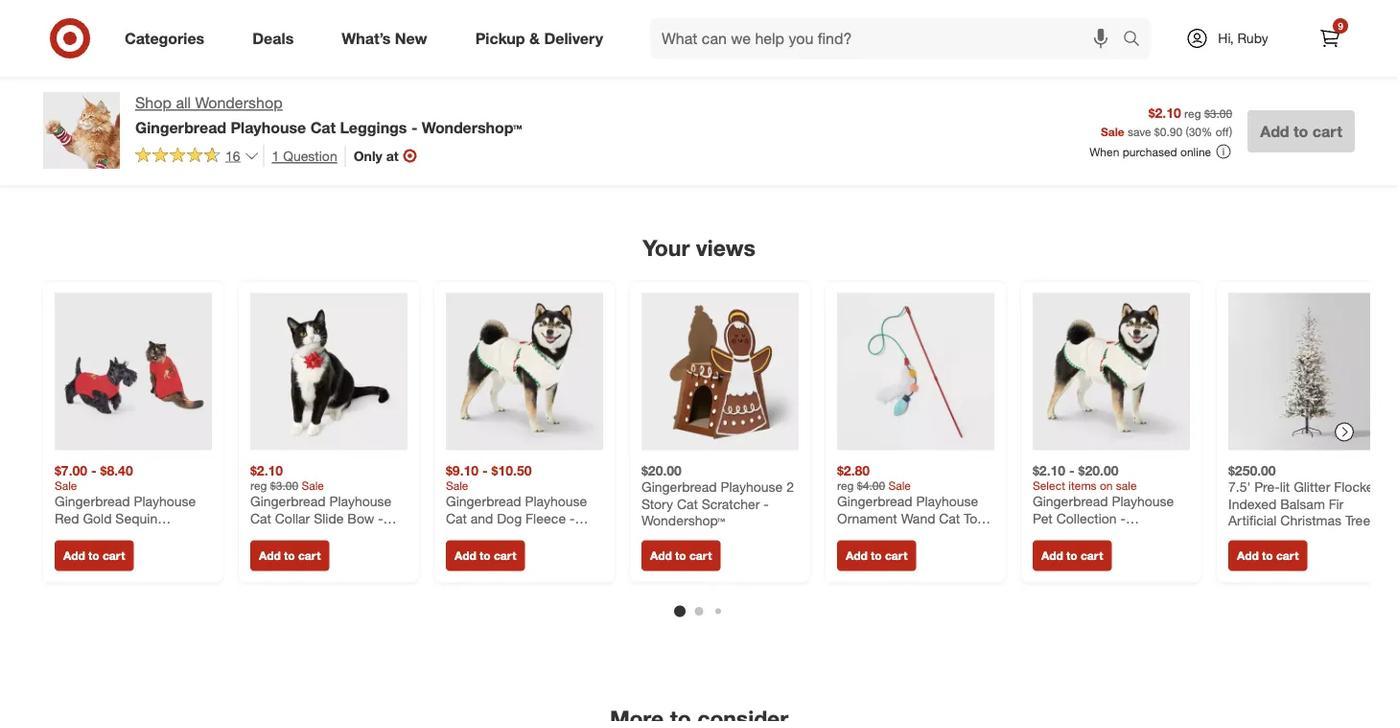 Task type: locate. For each thing, give the bounding box(es) containing it.
cart down 'collar'
[[298, 549, 321, 563]]

9
[[1339, 20, 1344, 32]]

cat left toys on the right of page
[[1088, 139, 1112, 158]]

add to cart down story
[[650, 549, 712, 563]]

add for $2.80 reg $4.00 sale gingerbread playhouse ornament wand cat toy - wondershop™
[[846, 549, 868, 563]]

gingerbread inside the $2.10 - $20.00 select items on sale gingerbread playhouse pet collection - wondershop™
[[1033, 493, 1109, 510]]

$2.10 inside the $2.10 - $20.00 select items on sale gingerbread playhouse pet collection - wondershop™
[[1033, 462, 1066, 479]]

wondershop™ inside $250.00 7.5' pre-lit glitter flocked indexed balsam fir artificial christmas tree pure white lights - wondershop™
[[1229, 546, 1312, 563]]

cart for $250.00 7.5' pre-lit glitter flocked indexed balsam fir artificial christmas tree pure white lights - wondershop™
[[1277, 549, 1299, 563]]

add to cart button down "ornament"
[[838, 541, 917, 571]]

$3.00
[[1205, 106, 1233, 120], [270, 479, 298, 493]]

1 horizontal spatial dog
[[497, 510, 522, 527]]

to down and
[[480, 549, 491, 563]]

- left $8.40
[[91, 462, 97, 479]]

gingerbread playhouse red gold sequin reindeer cat and dog sweater - wondershop™ image
[[55, 293, 212, 450]]

dog
[[248, 139, 276, 158], [497, 510, 522, 527]]

sale inside $2.10 reg $3.00 sale gingerbread playhouse cat collar slide bow - wondershop™
[[302, 479, 324, 493]]

add to cart button down and
[[446, 541, 525, 571]]

sale right $4.00
[[889, 479, 911, 493]]

$2.10 - $20.00 select items on sale gingerbread playhouse pet collection - wondershop™
[[1033, 462, 1175, 543]]

sale left $10.50
[[446, 479, 469, 493]]

cart for $2.80 reg $4.00 sale gingerbread playhouse ornament wand cat toy - wondershop™
[[885, 549, 908, 563]]

sale up 'slide'
[[302, 479, 324, 493]]

sale for wand
[[889, 479, 911, 493]]

on
[[1100, 479, 1113, 493]]

$2.10
[[1149, 104, 1182, 121], [250, 462, 283, 479], [1033, 462, 1066, 479]]

9 link
[[1310, 17, 1352, 59]]

select
[[1033, 479, 1066, 493]]

cart down scratcher
[[690, 549, 712, 563]]

0 horizontal spatial $2.10
[[250, 462, 283, 479]]

dog inside $9.10 - $10.50 sale gingerbread playhouse cat and dog fleece - wondershop™ cream
[[497, 510, 522, 527]]

to for $2.10 reg $3.00 sale gingerbread playhouse cat collar slide bow - wondershop™
[[284, 549, 295, 563]]

- left tree
[[1339, 529, 1344, 546]]

- right bow at the left of page
[[378, 510, 383, 527]]

wondershop™
[[422, 118, 522, 137], [642, 512, 725, 529], [250, 527, 334, 543], [446, 527, 530, 543], [838, 527, 921, 543], [1033, 527, 1117, 543], [1229, 546, 1312, 563]]

$3.00 up off
[[1205, 106, 1233, 120]]

reg inside $2.80 reg $4.00 sale gingerbread playhouse ornament wand cat toy - wondershop™
[[838, 479, 854, 493]]

2 $20.00 from the left
[[1079, 462, 1119, 479]]

1 question
[[272, 147, 337, 164]]

$2.10 reg $3.00 sale gingerbread playhouse cat collar slide bow - wondershop™
[[250, 462, 392, 543]]

add to cart right )
[[1261, 122, 1343, 140]]

add down pet
[[1042, 549, 1064, 563]]

add to cart button for $2.80 reg $4.00 sale gingerbread playhouse ornament wand cat toy - wondershop™
[[838, 541, 917, 571]]

playhouse up 1
[[231, 118, 306, 137]]

add to cart button down the collection
[[1033, 541, 1112, 571]]

1 horizontal spatial $2.10
[[1033, 462, 1066, 479]]

related categories
[[600, 84, 798, 111]]

categories
[[687, 84, 798, 111]]

playhouse right $4.00
[[917, 493, 979, 510]]

collar
[[275, 510, 310, 527]]

sale
[[1101, 124, 1125, 138], [55, 479, 77, 493], [302, 479, 324, 493], [446, 479, 469, 493], [889, 479, 911, 493]]

add down pure
[[1238, 549, 1259, 563]]

$3.00 inside $2.10 reg $3.00 sale save $ 0.90 ( 30 % off )
[[1205, 106, 1233, 120]]

to
[[1294, 122, 1309, 140], [88, 549, 99, 563], [284, 549, 295, 563], [480, 549, 491, 563], [675, 549, 687, 563], [871, 549, 882, 563], [1067, 549, 1078, 563], [1263, 549, 1274, 563]]

add to cart down 'collar'
[[259, 549, 321, 563]]

add to cart button down artificial
[[1229, 541, 1308, 571]]

cart down $9.10 - $10.50 sale gingerbread playhouse cat and dog fleece - wondershop™ cream
[[494, 549, 516, 563]]

to down 'collar'
[[284, 549, 295, 563]]

$2.10 left items
[[1033, 462, 1066, 479]]

lights
[[1299, 529, 1335, 546]]

search
[[1115, 31, 1161, 49]]

$9.10 - $10.50 sale gingerbread playhouse cat and dog fleece - wondershop™ cream
[[446, 462, 587, 543]]

sale inside $7.00 - $8.40 sale
[[55, 479, 77, 493]]

to down $20.00 gingerbread playhouse 2 story cat scratcher - wondershop™
[[675, 549, 687, 563]]

gingerbread inside $9.10 - $10.50 sale gingerbread playhouse cat and dog fleece - wondershop™ cream
[[446, 493, 521, 510]]

add down $7.00 - $8.40 sale
[[63, 549, 85, 563]]

when purchased online
[[1090, 144, 1212, 159]]

sale inside $9.10 - $10.50 sale gingerbread playhouse cat and dog fleece - wondershop™ cream
[[446, 479, 469, 493]]

what's new link
[[325, 17, 452, 59]]

add down 'collar'
[[259, 549, 281, 563]]

add to cart for $250.00 7.5' pre-lit glitter flocked indexed balsam fir artificial christmas tree pure white lights - wondershop™
[[1238, 549, 1299, 563]]

1 $20.00 from the left
[[642, 462, 682, 479]]

add to cart for $2.10 - $20.00 select items on sale gingerbread playhouse pet collection - wondershop™
[[1042, 549, 1104, 563]]

flocked
[[1335, 479, 1382, 495]]

add to cart for $2.80 reg $4.00 sale gingerbread playhouse ornament wand cat toy - wondershop™
[[846, 549, 908, 563]]

add to cart for $9.10 - $10.50 sale gingerbread playhouse cat and dog fleece - wondershop™ cream
[[455, 549, 516, 563]]

$2.10 for gingerbread
[[250, 462, 283, 479]]

$2.10 inside $2.10 reg $3.00 sale save $ 0.90 ( 30 % off )
[[1149, 104, 1182, 121]]

$20.00 inside the $2.10 - $20.00 select items on sale gingerbread playhouse pet collection - wondershop™
[[1079, 462, 1119, 479]]

$2.80
[[838, 462, 870, 479]]

gingerbread inside $2.80 reg $4.00 sale gingerbread playhouse ornament wand cat toy - wondershop™
[[838, 493, 913, 510]]

add to cart down "ornament"
[[846, 549, 908, 563]]

cat inside $2.10 reg $3.00 sale gingerbread playhouse cat collar slide bow - wondershop™
[[250, 510, 271, 527]]

playhouse left 2
[[721, 479, 783, 495]]

16
[[225, 147, 240, 164]]

$2.10 up 0.90
[[1149, 104, 1182, 121]]

1 vertical spatial dog
[[497, 510, 522, 527]]

deals
[[253, 29, 294, 48]]

lit
[[1280, 479, 1291, 495]]

reg inside $2.10 reg $3.00 sale save $ 0.90 ( 30 % off )
[[1185, 106, 1202, 120]]

1 horizontal spatial $3.00
[[1205, 106, 1233, 120]]

sale inside $2.80 reg $4.00 sale gingerbread playhouse ornament wand cat toy - wondershop™
[[889, 479, 911, 493]]

- left 2
[[764, 495, 769, 512]]

artificial
[[1229, 512, 1277, 529]]

tree
[[1346, 512, 1371, 529]]

0 vertical spatial &
[[530, 29, 540, 48]]

cart for $2.10 - $20.00 select items on sale gingerbread playhouse pet collection - wondershop™
[[1081, 549, 1104, 563]]

deals link
[[236, 17, 318, 59]]

1
[[272, 147, 280, 164]]

add for $2.10 reg $3.00 sale gingerbread playhouse cat collar slide bow - wondershop™
[[259, 549, 281, 563]]

cart for $20.00 gingerbread playhouse 2 story cat scratcher - wondershop™
[[690, 549, 712, 563]]

cart down wand
[[885, 549, 908, 563]]

to for $9.10 - $10.50 sale gingerbread playhouse cat and dog fleece - wondershop™ cream
[[480, 549, 491, 563]]

$
[[1155, 124, 1161, 138]]

all
[[176, 94, 191, 112]]

add for $2.10 - $20.00 select items on sale gingerbread playhouse pet collection - wondershop™
[[1042, 549, 1064, 563]]

0 horizontal spatial $3.00
[[270, 479, 298, 493]]

cart for $9.10 - $10.50 sale gingerbread playhouse cat and dog fleece - wondershop™ cream
[[494, 549, 516, 563]]

add to cart down the collection
[[1042, 549, 1104, 563]]

to for $2.80 reg $4.00 sale gingerbread playhouse ornament wand cat toy - wondershop™
[[871, 549, 882, 563]]

cart for $2.10 reg $3.00 sale gingerbread playhouse cat collar slide bow - wondershop™
[[298, 549, 321, 563]]

wondershop™ inside $2.80 reg $4.00 sale gingerbread playhouse ornament wand cat toy - wondershop™
[[838, 527, 921, 543]]

$20.00 up the collection
[[1079, 462, 1119, 479]]

add to cart
[[1261, 122, 1343, 140], [63, 549, 125, 563], [259, 549, 321, 563], [455, 549, 516, 563], [650, 549, 712, 563], [846, 549, 908, 563], [1042, 549, 1104, 563], [1238, 549, 1299, 563]]

to down white
[[1263, 549, 1274, 563]]

7.5'
[[1229, 479, 1251, 495]]

-
[[411, 118, 418, 137], [91, 462, 97, 479], [483, 462, 488, 479], [1070, 462, 1075, 479], [764, 495, 769, 512], [378, 510, 383, 527], [570, 510, 575, 527], [988, 510, 993, 527], [1121, 510, 1126, 527], [1339, 529, 1344, 546]]

add down and
[[455, 549, 477, 563]]

sale up cat toys
[[1101, 124, 1125, 138]]

add to cart button right )
[[1248, 110, 1356, 152]]

playhouse
[[231, 118, 306, 137], [721, 479, 783, 495], [329, 493, 392, 510], [525, 493, 587, 510], [917, 493, 979, 510], [1112, 493, 1175, 510]]

add to cart button down $7.00 - $8.40 sale
[[55, 541, 134, 571]]

gingerbread playhouse ornament wand cat toy - wondershop™ image
[[838, 293, 995, 450]]

add to cart down and
[[455, 549, 516, 563]]

$250.00 7.5' pre-lit glitter flocked indexed balsam fir artificial christmas tree pure white lights - wondershop™
[[1229, 462, 1382, 563]]

wondershop™ inside the shop all wondershop gingerbread playhouse cat leggings - wondershop™
[[422, 118, 522, 137]]

- right $9.10 on the bottom left of page
[[483, 462, 488, 479]]

what's new
[[342, 29, 428, 48]]

1 horizontal spatial reg
[[838, 479, 854, 493]]

playhouse inside the $2.10 - $20.00 select items on sale gingerbread playhouse pet collection - wondershop™
[[1112, 493, 1175, 510]]

add down story
[[650, 549, 672, 563]]

$4.00
[[858, 479, 886, 493]]

2 horizontal spatial reg
[[1185, 106, 1202, 120]]

wondershop™ inside the $2.10 - $20.00 select items on sale gingerbread playhouse pet collection - wondershop™
[[1033, 527, 1117, 543]]

add
[[1261, 122, 1290, 140], [63, 549, 85, 563], [259, 549, 281, 563], [455, 549, 477, 563], [650, 549, 672, 563], [846, 549, 868, 563], [1042, 549, 1064, 563], [1238, 549, 1259, 563]]

cat right story
[[677, 495, 698, 512]]

add to cart down white
[[1238, 549, 1299, 563]]

cart
[[1313, 122, 1343, 140], [103, 549, 125, 563], [298, 549, 321, 563], [494, 549, 516, 563], [690, 549, 712, 563], [885, 549, 908, 563], [1081, 549, 1104, 563], [1277, 549, 1299, 563]]

sale left $8.40
[[55, 479, 77, 493]]

0 horizontal spatial &
[[420, 139, 430, 158]]

gingerbread inside $2.10 reg $3.00 sale gingerbread playhouse cat collar slide bow - wondershop™
[[250, 493, 326, 510]]

add to cart button down 'collar'
[[250, 541, 329, 571]]

add to cart down $7.00 - $8.40 sale
[[63, 549, 125, 563]]

& right pickup
[[530, 29, 540, 48]]

- right fleece
[[570, 510, 575, 527]]

add to cart button for $250.00 7.5' pre-lit glitter flocked indexed balsam fir artificial christmas tree pure white lights - wondershop™
[[1229, 541, 1308, 571]]

cart down 9 link
[[1313, 122, 1343, 140]]

What can we help you find? suggestions appear below search field
[[650, 17, 1128, 59]]

$2.10 reg $3.00 sale save $ 0.90 ( 30 % off )
[[1101, 104, 1233, 138]]

0 horizontal spatial reg
[[250, 479, 267, 493]]

and
[[471, 510, 493, 527]]

0 vertical spatial dog
[[248, 139, 276, 158]]

pickup
[[476, 29, 525, 48]]

pickup & delivery
[[476, 29, 603, 48]]

cart down the collection
[[1081, 549, 1104, 563]]

1 horizontal spatial $20.00
[[1079, 462, 1119, 479]]

add down "ornament"
[[846, 549, 868, 563]]

to down the collection
[[1067, 549, 1078, 563]]

cat
[[310, 118, 336, 137], [1088, 139, 1112, 158], [677, 495, 698, 512], [250, 510, 271, 527], [446, 510, 467, 527], [940, 510, 961, 527]]

$20.00 inside $20.00 gingerbread playhouse 2 story cat scratcher - wondershop™
[[642, 462, 682, 479]]

0.90
[[1161, 124, 1183, 138]]

0 horizontal spatial $20.00
[[642, 462, 682, 479]]

playhouse up cream
[[525, 493, 587, 510]]

fir
[[1329, 495, 1344, 512]]

sale inside $2.10 reg $3.00 sale save $ 0.90 ( 30 % off )
[[1101, 124, 1125, 138]]

$3.00 for (
[[1205, 106, 1233, 120]]

wand
[[901, 510, 936, 527]]

$2.10 up 'collar'
[[250, 462, 283, 479]]

gingerbread
[[135, 118, 226, 137], [642, 479, 717, 495], [250, 493, 326, 510], [446, 493, 521, 510], [838, 493, 913, 510], [1033, 493, 1109, 510]]

$3.00 inside $2.10 reg $3.00 sale gingerbread playhouse cat collar slide bow - wondershop™
[[270, 479, 298, 493]]

- right toy
[[988, 510, 993, 527]]

playhouse right items
[[1112, 493, 1175, 510]]

1 vertical spatial $3.00
[[270, 479, 298, 493]]

&
[[530, 29, 540, 48], [420, 139, 430, 158]]

reg for 0.90
[[1185, 106, 1202, 120]]

dog right and
[[497, 510, 522, 527]]

cat inside the shop all wondershop gingerbread playhouse cat leggings - wondershop™
[[310, 118, 336, 137]]

$3.00 up 'collar'
[[270, 479, 298, 493]]

cart down $7.00 - $8.40 sale
[[103, 549, 125, 563]]

& right 'at'
[[420, 139, 430, 158]]

- down sale
[[1121, 510, 1126, 527]]

- inside $2.80 reg $4.00 sale gingerbread playhouse ornament wand cat toy - wondershop™
[[988, 510, 993, 527]]

add for $250.00 7.5' pre-lit glitter flocked indexed balsam fir artificial christmas tree pure white lights - wondershop™
[[1238, 549, 1259, 563]]

1 vertical spatial &
[[420, 139, 430, 158]]

2 horizontal spatial $2.10
[[1149, 104, 1182, 121]]

cat left and
[[446, 510, 467, 527]]

cat up clothing,
[[310, 118, 336, 137]]

cat left 'collar'
[[250, 510, 271, 527]]

cart down white
[[1277, 549, 1299, 563]]

gingerbread inside the shop all wondershop gingerbread playhouse cat leggings - wondershop™
[[135, 118, 226, 137]]

add to cart button down story
[[642, 541, 721, 571]]

0 horizontal spatial dog
[[248, 139, 276, 158]]

$20.00 up story
[[642, 462, 682, 479]]

gingerbread inside $20.00 gingerbread playhouse 2 story cat scratcher - wondershop™
[[642, 479, 717, 495]]

$2.10 inside $2.10 reg $3.00 sale gingerbread playhouse cat collar slide bow - wondershop™
[[250, 462, 283, 479]]

dog right 16
[[248, 139, 276, 158]]

cat inside $20.00 gingerbread playhouse 2 story cat scratcher - wondershop™
[[677, 495, 698, 512]]

to for $2.10 - $20.00 select items on sale gingerbread playhouse pet collection - wondershop™
[[1067, 549, 1078, 563]]

sale
[[1117, 479, 1137, 493]]

playhouse right 'collar'
[[329, 493, 392, 510]]

- up costumes
[[411, 118, 418, 137]]

to down "ornament"
[[871, 549, 882, 563]]

- right select
[[1070, 462, 1075, 479]]

reg inside $2.10 reg $3.00 sale gingerbread playhouse cat collar slide bow - wondershop™
[[250, 479, 267, 493]]

0 vertical spatial $3.00
[[1205, 106, 1233, 120]]

$20.00
[[642, 462, 682, 479], [1079, 462, 1119, 479]]

cat left toy
[[940, 510, 961, 527]]

what's
[[342, 29, 391, 48]]

$7.00
[[55, 462, 87, 479]]



Task type: describe. For each thing, give the bounding box(es) containing it.
shop
[[135, 94, 172, 112]]

dog clothing, costumes & acces...
[[248, 139, 488, 158]]

toys
[[1117, 139, 1147, 158]]

- inside the shop all wondershop gingerbread playhouse cat leggings - wondershop™
[[411, 118, 418, 137]]

clothing,
[[280, 139, 341, 158]]

add to cart button for $2.10 reg $3.00 sale gingerbread playhouse cat collar slide bow - wondershop™
[[250, 541, 329, 571]]

sale for (
[[1101, 124, 1125, 138]]

7.5' pre-lit glitter flocked indexed balsam fir artificial christmas tree pure white lights - wondershop™ image
[[1229, 293, 1386, 450]]

$20.00 gingerbread playhouse 2 story cat scratcher - wondershop™
[[642, 462, 794, 529]]

30
[[1189, 124, 1202, 138]]

cat toys
[[1088, 139, 1147, 158]]

to for $250.00 7.5' pre-lit glitter flocked indexed balsam fir artificial christmas tree pure white lights - wondershop™
[[1263, 549, 1274, 563]]

to for $20.00 gingerbread playhouse 2 story cat scratcher - wondershop™
[[675, 549, 687, 563]]

only at
[[354, 147, 399, 164]]

pre-
[[1255, 479, 1280, 495]]

add to cart button for $9.10 - $10.50 sale gingerbread playhouse cat and dog fleece - wondershop™ cream
[[446, 541, 525, 571]]

1 question link
[[263, 145, 337, 167]]

add for $20.00 gingerbread playhouse 2 story cat scratcher - wondershop™
[[650, 549, 672, 563]]

dog clothing, costumes & acces... link
[[231, 127, 505, 170]]

your views
[[643, 235, 756, 262]]

glitter
[[1294, 479, 1331, 495]]

gingerbread playhouse cat collar slide bow - wondershop™ image
[[250, 293, 408, 450]]

image of gingerbread playhouse cat leggings - wondershop™ image
[[43, 92, 120, 169]]

$3.00 for collar
[[270, 479, 298, 493]]

shop all wondershop gingerbread playhouse cat leggings - wondershop™
[[135, 94, 522, 137]]

2
[[787, 479, 794, 495]]

add to cart button for $2.10 - $20.00 select items on sale gingerbread playhouse pet collection - wondershop™
[[1033, 541, 1112, 571]]

add to cart button for $20.00 gingerbread playhouse 2 story cat scratcher - wondershop™
[[642, 541, 721, 571]]

ornament
[[838, 510, 898, 527]]

toy
[[964, 510, 984, 527]]

playhouse inside $9.10 - $10.50 sale gingerbread playhouse cat and dog fleece - wondershop™ cream
[[525, 493, 587, 510]]

wondershop™ inside $2.10 reg $3.00 sale gingerbread playhouse cat collar slide bow - wondershop™
[[250, 527, 334, 543]]

playhouse inside the shop all wondershop gingerbread playhouse cat leggings - wondershop™
[[231, 118, 306, 137]]

new
[[395, 29, 428, 48]]

categories
[[125, 29, 205, 48]]

items
[[1069, 479, 1097, 493]]

gingerbread playhouse 2 story cat scratcher - wondershop™ image
[[642, 293, 799, 450]]

$2.10 for save
[[1149, 104, 1182, 121]]

$2.80 reg $4.00 sale gingerbread playhouse ornament wand cat toy - wondershop™
[[838, 462, 993, 543]]

playhouse inside $20.00 gingerbread playhouse 2 story cat scratcher - wondershop™
[[721, 479, 783, 495]]

costumes
[[345, 139, 416, 158]]

$7.00 - $8.40 sale
[[55, 462, 133, 493]]

add for $9.10 - $10.50 sale gingerbread playhouse cat and dog fleece - wondershop™ cream
[[455, 549, 477, 563]]

cat toys link
[[1072, 127, 1163, 170]]

reg for cat
[[250, 479, 267, 493]]

)
[[1230, 124, 1233, 138]]

purchased
[[1123, 144, 1178, 159]]

- inside $7.00 - $8.40 sale
[[91, 462, 97, 479]]

cat inside $9.10 - $10.50 sale gingerbread playhouse cat and dog fleece - wondershop™ cream
[[446, 510, 467, 527]]

$8.40
[[100, 462, 133, 479]]

pure
[[1229, 529, 1257, 546]]

(
[[1186, 124, 1189, 138]]

fleece
[[526, 510, 566, 527]]

pet
[[1033, 510, 1053, 527]]

only
[[354, 147, 383, 164]]

collection
[[1057, 510, 1117, 527]]

16 link
[[135, 145, 260, 168]]

cat inside 'link'
[[1088, 139, 1112, 158]]

views
[[696, 235, 756, 262]]

$9.10
[[446, 462, 479, 479]]

your
[[643, 235, 690, 262]]

wondershop
[[195, 94, 283, 112]]

leggings
[[340, 118, 407, 137]]

hi,
[[1219, 30, 1234, 47]]

when
[[1090, 144, 1120, 159]]

- inside $2.10 reg $3.00 sale gingerbread playhouse cat collar slide bow - wondershop™
[[378, 510, 383, 527]]

$10.50
[[492, 462, 532, 479]]

wondershop™ inside $20.00 gingerbread playhouse 2 story cat scratcher - wondershop™
[[642, 512, 725, 529]]

1 horizontal spatial &
[[530, 29, 540, 48]]

christmas
[[1281, 512, 1342, 529]]

$2.10 for items
[[1033, 462, 1066, 479]]

add to cart for $20.00 gingerbread playhouse 2 story cat scratcher - wondershop™
[[650, 549, 712, 563]]

add right )
[[1261, 122, 1290, 140]]

add to cart for $2.10 reg $3.00 sale gingerbread playhouse cat collar slide bow - wondershop™
[[259, 549, 321, 563]]

playhouse inside $2.10 reg $3.00 sale gingerbread playhouse cat collar slide bow - wondershop™
[[329, 493, 392, 510]]

question
[[283, 147, 337, 164]]

gingerbread playhouse pet collection - wondershop™ image
[[1033, 293, 1191, 450]]

pickup & delivery link
[[459, 17, 627, 59]]

categories link
[[108, 17, 229, 59]]

to down $7.00 - $8.40 sale
[[88, 549, 99, 563]]

reg for ornament
[[838, 479, 854, 493]]

- inside $20.00 gingerbread playhouse 2 story cat scratcher - wondershop™
[[764, 495, 769, 512]]

sale for and
[[446, 479, 469, 493]]

- inside $250.00 7.5' pre-lit glitter flocked indexed balsam fir artificial christmas tree pure white lights - wondershop™
[[1339, 529, 1344, 546]]

wondershop™ inside $9.10 - $10.50 sale gingerbread playhouse cat and dog fleece - wondershop™ cream
[[446, 527, 530, 543]]

balsam
[[1281, 495, 1326, 512]]

delivery
[[544, 29, 603, 48]]

indexed
[[1229, 495, 1277, 512]]

ruby
[[1238, 30, 1269, 47]]

white
[[1260, 529, 1295, 546]]

search button
[[1115, 17, 1161, 63]]

to right )
[[1294, 122, 1309, 140]]

cream
[[533, 527, 573, 543]]

online
[[1181, 144, 1212, 159]]

off
[[1216, 124, 1230, 138]]

hi, ruby
[[1219, 30, 1269, 47]]

playhouse inside $2.80 reg $4.00 sale gingerbread playhouse ornament wand cat toy - wondershop™
[[917, 493, 979, 510]]

save
[[1128, 124, 1152, 138]]

$250.00
[[1229, 462, 1277, 479]]

slide
[[314, 510, 344, 527]]

at
[[386, 147, 399, 164]]

sale for collar
[[302, 479, 324, 493]]

%
[[1202, 124, 1213, 138]]

story
[[642, 495, 674, 512]]

acces...
[[434, 139, 488, 158]]

scratcher
[[702, 495, 760, 512]]

gingerbread playhouse cat and dog fleece - wondershop™ cream image
[[446, 293, 603, 450]]

cat inside $2.80 reg $4.00 sale gingerbread playhouse ornament wand cat toy - wondershop™
[[940, 510, 961, 527]]

bow
[[348, 510, 374, 527]]



Task type: vqa. For each thing, say whether or not it's contained in the screenshot.
DECEMBER
no



